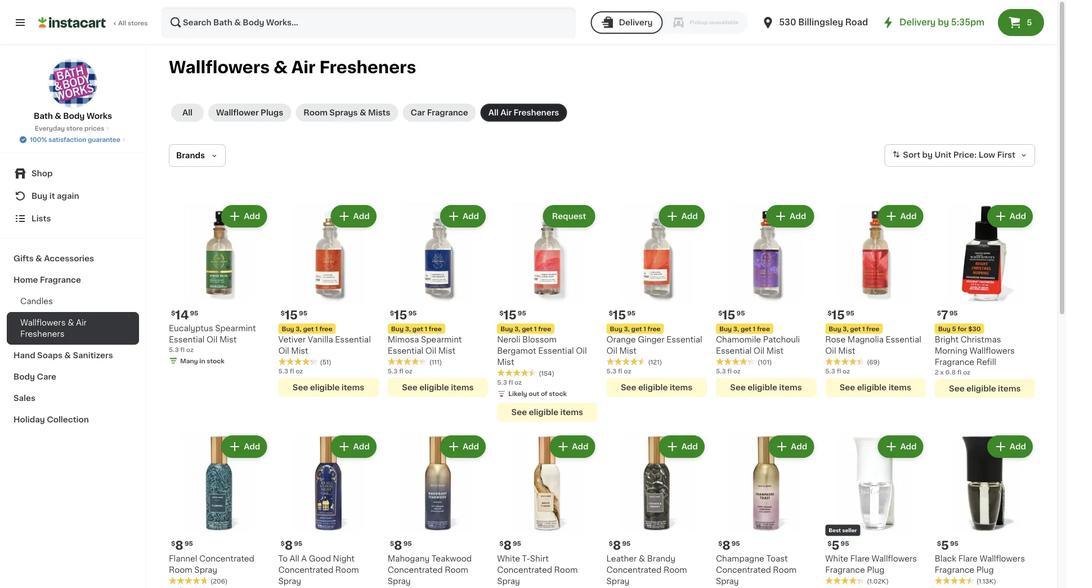 Task type: describe. For each thing, give the bounding box(es) containing it.
5.3 for chamomile patchouli essential oil mist
[[716, 368, 726, 374]]

2 horizontal spatial air
[[501, 109, 512, 117]]

1 vertical spatial fresheners
[[514, 109, 560, 117]]

oil for chamomile
[[754, 347, 765, 355]]

0 horizontal spatial body
[[14, 373, 35, 381]]

billingsley
[[799, 18, 844, 26]]

concentrated inside flannel concentrated room spray
[[199, 554, 255, 562]]

mist for vetiver
[[291, 347, 309, 355]]

5.3 fl oz for chamomile patchouli essential oil mist
[[716, 368, 741, 374]]

shop link
[[7, 162, 139, 185]]

to
[[278, 554, 288, 562]]

$ 7 95
[[938, 309, 958, 321]]

see eligible items for vetiver vanilla essential oil mist
[[293, 384, 365, 391]]

(111)
[[430, 359, 442, 365]]

room inside flannel concentrated room spray
[[169, 566, 193, 574]]

items for neroli blossom bergamot essential oil mist
[[561, 408, 584, 416]]

likely
[[509, 391, 528, 397]]

all inside to all a good night concentrated room spray
[[290, 554, 300, 562]]

see eligible items for chamomile patchouli essential oil mist
[[731, 384, 803, 391]]

seller
[[843, 528, 858, 533]]

8 for mahogany
[[394, 540, 403, 551]]

95 up mahogany
[[404, 540, 412, 546]]

vetiver vanilla essential oil mist
[[278, 335, 371, 355]]

concentrated inside champagne toast concentrated room spray
[[716, 566, 772, 574]]

fl for rose magnolia essential oil mist
[[837, 368, 842, 374]]

blossom
[[523, 335, 557, 343]]

95 up leather
[[623, 540, 631, 546]]

buy it again
[[32, 192, 79, 200]]

get for mimosa
[[413, 326, 423, 332]]

holiday
[[14, 416, 45, 424]]

$ 15 95 for chamomile
[[719, 309, 746, 321]]

15 for mimosa
[[394, 309, 408, 321]]

essential for rose magnolia essential oil mist
[[886, 335, 922, 343]]

100% satisfaction guarantee button
[[19, 133, 127, 144]]

refill
[[977, 358, 997, 366]]

request button
[[545, 206, 595, 226]]

t-
[[523, 554, 531, 562]]

$ 8 95 for leather
[[609, 540, 631, 551]]

$ up mahogany
[[390, 540, 394, 546]]

concentrated inside to all a good night concentrated room spray
[[278, 566, 334, 574]]

$ up champagne
[[719, 540, 723, 546]]

mist for mimosa
[[439, 347, 456, 355]]

15 for chamomile
[[723, 309, 736, 321]]

15 for rose
[[832, 309, 845, 321]]

free for magnolia
[[867, 326, 880, 332]]

$ up orange
[[609, 310, 613, 316]]

eligible for vetiver vanilla essential oil mist
[[310, 384, 340, 391]]

unit
[[935, 151, 952, 159]]

$ up leather
[[609, 540, 613, 546]]

all air fresheners link
[[481, 104, 567, 122]]

mist for chamomile
[[767, 347, 784, 355]]

many in stock
[[180, 358, 225, 364]]

see eligible items button for vetiver vanilla essential oil mist
[[278, 378, 379, 397]]

5.3 fl oz for vetiver vanilla essential oil mist
[[278, 368, 303, 374]]

& right bath
[[55, 112, 61, 120]]

& left mists
[[360, 109, 366, 117]]

$ up neroli
[[500, 310, 504, 316]]

best
[[829, 528, 842, 533]]

buy 3, get 1 free for orange
[[610, 326, 661, 332]]

concentrated inside 'white t-shirt concentrated room spray'
[[497, 566, 553, 574]]

product group containing 14
[[169, 203, 269, 367]]

$ up chamomile
[[719, 310, 723, 316]]

soaps
[[37, 352, 63, 359]]

hand
[[14, 352, 35, 359]]

1 vertical spatial stock
[[549, 391, 567, 397]]

get for rose
[[851, 326, 861, 332]]

95 up flannel
[[185, 540, 193, 546]]

fl for orange ginger essential oil mist
[[618, 368, 623, 374]]

(121)
[[649, 359, 663, 365]]

air inside wallflowers & air fresheners
[[76, 319, 87, 327]]

wallflowers inside bright christmas morning wallflowers fragrance refill 2 x 0.8 fl oz
[[970, 347, 1016, 355]]

body care
[[14, 373, 56, 381]]

many
[[180, 358, 198, 364]]

2
[[935, 369, 939, 375]]

(206)
[[211, 578, 228, 584]]

530 billingsley road button
[[762, 7, 869, 38]]

0 horizontal spatial wallflowers & air fresheners
[[20, 319, 87, 338]]

14
[[175, 309, 189, 321]]

fl inside eucalyptus spearmint essential oil mist 5.3 fl oz
[[181, 346, 185, 353]]

car fragrance link
[[403, 104, 476, 122]]

spearmint for eucalyptus spearmint essential oil mist 5.3 fl oz
[[215, 324, 256, 332]]

stores
[[128, 20, 148, 26]]

vetiver
[[278, 335, 306, 343]]

100%
[[30, 137, 47, 143]]

$ down 'best'
[[828, 540, 832, 546]]

sanitizers
[[73, 352, 113, 359]]

$ 5 95 for white
[[828, 540, 850, 551]]

essential for orange ginger essential oil mist
[[667, 335, 703, 343]]

champagne toast concentrated room spray
[[716, 554, 797, 585]]

3, for rose
[[843, 326, 849, 332]]

$30
[[969, 326, 982, 332]]

ginger
[[638, 335, 665, 343]]

satisfaction
[[49, 137, 86, 143]]

orange ginger essential oil mist
[[607, 335, 703, 355]]

fl for vetiver vanilla essential oil mist
[[290, 368, 294, 374]]

orange
[[607, 335, 636, 343]]

5.3 for rose magnolia essential oil mist
[[826, 368, 836, 374]]

95 up vetiver
[[299, 310, 308, 316]]

95 up a
[[294, 540, 303, 546]]

wallflowers up wallflower
[[169, 59, 270, 75]]

x
[[941, 369, 945, 375]]

all for all air fresheners
[[489, 109, 499, 117]]

shirt
[[531, 554, 549, 562]]

fl inside bright christmas morning wallflowers fragrance refill 2 x 0.8 fl oz
[[958, 369, 962, 375]]

95 up magnolia
[[847, 310, 855, 316]]

room inside mahogany teakwood concentrated room spray
[[445, 566, 469, 574]]

oz for neroli blossom bergamot essential oil mist
[[515, 379, 522, 386]]

candles
[[20, 297, 53, 305]]

bath & body works link
[[34, 59, 112, 122]]

eligible for neroli blossom bergamot essential oil mist
[[529, 408, 559, 416]]

95 inside $ 7 95
[[950, 310, 958, 316]]

$ 5 95 for black
[[938, 540, 959, 551]]

gifts
[[14, 255, 34, 263]]

chamomile patchouli essential oil mist
[[716, 335, 801, 355]]

& up plugs
[[274, 59, 288, 75]]

everyday
[[35, 125, 65, 132]]

get for neroli
[[522, 326, 533, 332]]

$ up black
[[938, 540, 942, 546]]

of
[[541, 391, 548, 397]]

(1.02k)
[[868, 578, 889, 584]]

1 for blossom
[[534, 326, 537, 332]]

95 up neroli
[[518, 310, 527, 316]]

christmas
[[961, 335, 1002, 343]]

95 up orange
[[628, 310, 636, 316]]

fl for chamomile patchouli essential oil mist
[[728, 368, 732, 374]]

room inside champagne toast concentrated room spray
[[774, 566, 797, 574]]

eucalyptus
[[169, 324, 213, 332]]

neroli blossom bergamot essential oil mist
[[497, 335, 587, 366]]

hand soaps & sanitizers link
[[7, 345, 139, 366]]

$ 15 95 for neroli
[[500, 309, 527, 321]]

white for 8
[[497, 554, 521, 562]]

Search field
[[162, 8, 575, 37]]

see for rose magnolia essential oil mist
[[840, 384, 856, 391]]

buy 3, get 1 free for rose
[[829, 326, 880, 332]]

lists link
[[7, 207, 139, 230]]

for
[[958, 326, 967, 332]]

5 inside button
[[1028, 19, 1033, 26]]

0 vertical spatial air
[[292, 59, 316, 75]]

mahogany
[[388, 554, 430, 562]]

see eligible items button for orange ginger essential oil mist
[[607, 378, 707, 397]]

$ 8 95 for mahogany
[[390, 540, 412, 551]]

& right gifts
[[36, 255, 42, 263]]

95 down "best seller" on the bottom of page
[[841, 540, 850, 546]]

free for ginger
[[648, 326, 661, 332]]

oil for eucalyptus
[[207, 335, 218, 343]]

$ 8 95 for champagne
[[719, 540, 741, 551]]

buy for orange
[[610, 326, 623, 332]]

3, for orange
[[624, 326, 630, 332]]

sprays
[[330, 109, 358, 117]]

black flare wallflowers fragrance plug
[[935, 554, 1026, 574]]

see for mimosa spearmint essential oil mist
[[402, 384, 418, 391]]

get for chamomile
[[741, 326, 752, 332]]

rose magnolia essential oil mist
[[826, 335, 922, 355]]

fragrance right car
[[427, 109, 468, 117]]

sales
[[14, 394, 36, 402]]

fragrance inside black flare wallflowers fragrance plug
[[935, 566, 975, 574]]

leather
[[607, 554, 637, 562]]

Unit Price: Low First Sort by field
[[885, 144, 1036, 167]]

95 up 'white t-shirt concentrated room spray' in the bottom of the page
[[513, 540, 522, 546]]

champagne
[[716, 554, 765, 562]]

product group containing 7
[[935, 203, 1036, 398]]

mist for eucalyptus
[[220, 335, 237, 343]]

room sprays & mists link
[[296, 104, 399, 122]]

buy for mimosa
[[391, 326, 404, 332]]

instacart logo image
[[38, 16, 106, 29]]

bath & body works
[[34, 112, 112, 120]]

95 up champagne
[[732, 540, 741, 546]]

& right soaps
[[64, 352, 71, 359]]

home fragrance
[[14, 276, 81, 284]]

$ inside $ 7 95
[[938, 310, 942, 316]]

fragrance inside bright christmas morning wallflowers fragrance refill 2 x 0.8 fl oz
[[935, 358, 975, 366]]

fresheners inside wallflowers & air fresheners
[[20, 330, 65, 338]]

stock inside product group
[[207, 358, 225, 364]]

5 inside product group
[[953, 326, 957, 332]]

concentrated inside mahogany teakwood concentrated room spray
[[388, 566, 443, 574]]

in
[[200, 358, 205, 364]]

$ up mimosa
[[390, 310, 394, 316]]

eligible for chamomile patchouli essential oil mist
[[748, 384, 778, 391]]

100% satisfaction guarantee
[[30, 137, 120, 143]]

530 billingsley road
[[780, 18, 869, 26]]

sort
[[904, 151, 921, 159]]

$ up 'rose'
[[828, 310, 832, 316]]

items for chamomile patchouli essential oil mist
[[780, 384, 803, 391]]

$ up flannel
[[171, 540, 175, 546]]

buy for neroli
[[501, 326, 513, 332]]

& inside wallflowers & air fresheners
[[68, 319, 74, 327]]



Task type: vqa. For each thing, say whether or not it's contained in the screenshot.
20
no



Task type: locate. For each thing, give the bounding box(es) containing it.
3 8 from the left
[[394, 540, 403, 551]]

by for sort
[[923, 151, 933, 159]]

1 horizontal spatial stock
[[549, 391, 567, 397]]

5 button
[[999, 9, 1045, 36]]

black
[[935, 554, 957, 562]]

5.3 fl oz for orange ginger essential oil mist
[[607, 368, 632, 374]]

white inside 'white t-shirt concentrated room spray'
[[497, 554, 521, 562]]

bath & body works logo image
[[48, 59, 98, 108]]

0 horizontal spatial by
[[923, 151, 933, 159]]

3, for neroli
[[515, 326, 521, 332]]

spray inside mahogany teakwood concentrated room spray
[[388, 577, 411, 585]]

0 horizontal spatial white
[[497, 554, 521, 562]]

1 plug from the left
[[868, 566, 885, 574]]

concentrated down mahogany
[[388, 566, 443, 574]]

5.3 for vetiver vanilla essential oil mist
[[278, 368, 289, 374]]

fl down mimosa
[[400, 368, 404, 374]]

3, up vetiver
[[296, 326, 302, 332]]

mist inside vetiver vanilla essential oil mist
[[291, 347, 309, 355]]

2 vertical spatial fresheners
[[20, 330, 65, 338]]

8 for champagne
[[723, 540, 731, 551]]

see for orange ginger essential oil mist
[[621, 384, 637, 391]]

0 vertical spatial stock
[[207, 358, 225, 364]]

oil
[[207, 335, 218, 343], [278, 347, 289, 355], [426, 347, 437, 355], [576, 347, 587, 355], [607, 347, 618, 355], [754, 347, 765, 355], [826, 347, 837, 355]]

items for rose magnolia essential oil mist
[[889, 384, 912, 391]]

5.3 fl oz down 'rose'
[[826, 368, 851, 374]]

all left the stores
[[118, 20, 126, 26]]

$ up 'white t-shirt concentrated room spray' in the bottom of the page
[[500, 540, 504, 546]]

all stores link
[[38, 7, 149, 38]]

5 free from the left
[[758, 326, 771, 332]]

mist up many in stock
[[220, 335, 237, 343]]

white inside white flare wallflowers fragrance plug
[[826, 554, 849, 562]]

fl up likely
[[509, 379, 513, 386]]

8 for white
[[504, 540, 512, 551]]

wallflowers & air fresheners link
[[7, 312, 139, 345]]

see eligible items button for chamomile patchouli essential oil mist
[[716, 378, 817, 397]]

see eligible items button for neroli blossom bergamot essential oil mist
[[497, 403, 598, 422]]

room inside leather & brandy concentrated room spray
[[664, 566, 688, 574]]

buy 3, get 1 free for mimosa
[[391, 326, 442, 332]]

oz down vetiver
[[296, 368, 303, 374]]

95 inside $ 14 95
[[190, 310, 199, 316]]

bergamot
[[497, 347, 537, 355]]

0 horizontal spatial $ 5 95
[[828, 540, 850, 551]]

1 15 from the left
[[285, 309, 298, 321]]

2 buy 3, get 1 free from the left
[[391, 326, 442, 332]]

essential for eucalyptus spearmint essential oil mist 5.3 fl oz
[[169, 335, 205, 343]]

5.3 fl oz
[[278, 368, 303, 374], [388, 368, 413, 374], [607, 368, 632, 374], [716, 368, 741, 374], [826, 368, 851, 374], [497, 379, 522, 386]]

lists
[[32, 215, 51, 223]]

5.3 inside eucalyptus spearmint essential oil mist 5.3 fl oz
[[169, 346, 179, 353]]

oz down mimosa spearmint essential oil mist
[[405, 368, 413, 374]]

6 $ 8 95 from the left
[[719, 540, 741, 551]]

concentrated
[[199, 554, 255, 562], [278, 566, 334, 574], [388, 566, 443, 574], [497, 566, 553, 574], [607, 566, 662, 574], [716, 566, 772, 574]]

items down bright christmas morning wallflowers fragrance refill 2 x 0.8 fl oz
[[999, 384, 1022, 392]]

white t-shirt concentrated room spray
[[497, 554, 578, 585]]

mist down orange
[[620, 347, 637, 355]]

0.8
[[946, 369, 956, 375]]

holiday collection link
[[7, 409, 139, 430]]

all for all
[[182, 109, 193, 117]]

gifts & accessories link
[[7, 248, 139, 269]]

mist inside the neroli blossom bergamot essential oil mist
[[497, 358, 515, 366]]

95 right 14
[[190, 310, 199, 316]]

see eligible items down "(101)"
[[731, 384, 803, 391]]

15 for orange
[[613, 309, 627, 321]]

6 $ 15 95 from the left
[[828, 309, 855, 321]]

1 white from the left
[[497, 554, 521, 562]]

items down patchouli
[[780, 384, 803, 391]]

95
[[190, 310, 199, 316], [299, 310, 308, 316], [409, 310, 417, 316], [518, 310, 527, 316], [628, 310, 636, 316], [737, 310, 746, 316], [847, 310, 855, 316], [950, 310, 958, 316], [185, 540, 193, 546], [294, 540, 303, 546], [404, 540, 412, 546], [513, 540, 522, 546], [623, 540, 631, 546], [732, 540, 741, 546], [841, 540, 850, 546], [951, 540, 959, 546]]

hand soaps & sanitizers
[[14, 352, 113, 359]]

all up "brands"
[[182, 109, 193, 117]]

wallflowers
[[169, 59, 270, 75], [20, 319, 66, 327], [970, 347, 1016, 355], [872, 554, 918, 562], [980, 554, 1026, 562]]

bright christmas morning wallflowers fragrance refill 2 x 0.8 fl oz
[[935, 335, 1016, 375]]

1 8 from the left
[[175, 540, 184, 551]]

buy 3, get 1 free for neroli
[[501, 326, 552, 332]]

3, up orange
[[624, 326, 630, 332]]

1 1 from the left
[[315, 326, 318, 332]]

5 $ 8 95 from the left
[[609, 540, 631, 551]]

fl down chamomile
[[728, 368, 732, 374]]

0 horizontal spatial flare
[[851, 554, 870, 562]]

oil inside rose magnolia essential oil mist
[[826, 347, 837, 355]]

1 get from the left
[[303, 326, 314, 332]]

morning
[[935, 347, 968, 355]]

3 $ 15 95 from the left
[[500, 309, 527, 321]]

see eligible items for neroli blossom bergamot essential oil mist
[[512, 408, 584, 416]]

buy up neroli
[[501, 326, 513, 332]]

magnolia
[[848, 335, 884, 343]]

oz
[[186, 346, 194, 353], [296, 368, 303, 374], [405, 368, 413, 374], [624, 368, 632, 374], [734, 368, 741, 374], [843, 368, 851, 374], [964, 369, 971, 375], [515, 379, 522, 386]]

see eligible items for mimosa spearmint essential oil mist
[[402, 384, 474, 391]]

2 8 from the left
[[285, 540, 293, 551]]

$ up to
[[281, 540, 285, 546]]

service type group
[[591, 11, 748, 34]]

5.3 fl oz down chamomile
[[716, 368, 741, 374]]

wallflowers & air fresheners
[[169, 59, 417, 75], [20, 319, 87, 338]]

$ 8 95 up mahogany
[[390, 540, 412, 551]]

1 horizontal spatial white
[[826, 554, 849, 562]]

buy 3, get 1 free
[[282, 326, 333, 332], [391, 326, 442, 332], [501, 326, 552, 332], [610, 326, 661, 332], [720, 326, 771, 332], [829, 326, 880, 332]]

1 vertical spatial by
[[923, 151, 933, 159]]

5.3 fl oz for neroli blossom bergamot essential oil mist
[[497, 379, 522, 386]]

95 right 7
[[950, 310, 958, 316]]

8 for leather
[[613, 540, 622, 551]]

see down likely
[[512, 408, 527, 416]]

1 for vanilla
[[315, 326, 318, 332]]

get up "blossom"
[[522, 326, 533, 332]]

see down vetiver
[[293, 384, 308, 391]]

(154)
[[539, 370, 555, 377]]

5.3 fl oz down vetiver
[[278, 368, 303, 374]]

5 $ 15 95 from the left
[[719, 309, 746, 321]]

$ 15 95
[[281, 309, 308, 321], [390, 309, 417, 321], [500, 309, 527, 321], [609, 309, 636, 321], [719, 309, 746, 321], [828, 309, 855, 321]]

1 3, from the left
[[296, 326, 302, 332]]

eligible for mimosa spearmint essential oil mist
[[420, 384, 449, 391]]

1 up "blossom"
[[534, 326, 537, 332]]

essential inside the chamomile patchouli essential oil mist
[[716, 347, 752, 355]]

$ 5 95 up black
[[938, 540, 959, 551]]

essential inside rose magnolia essential oil mist
[[886, 335, 922, 343]]

0 vertical spatial wallflowers & air fresheners
[[169, 59, 417, 75]]

flare inside white flare wallflowers fragrance plug
[[851, 554, 870, 562]]

get for orange
[[632, 326, 642, 332]]

2 vertical spatial air
[[76, 319, 87, 327]]

essential right ginger
[[667, 335, 703, 343]]

1 flare from the left
[[851, 554, 870, 562]]

0 vertical spatial by
[[939, 18, 950, 26]]

price:
[[954, 151, 977, 159]]

oz up many
[[186, 346, 194, 353]]

$ 8 95 for flannel
[[171, 540, 193, 551]]

oil inside eucalyptus spearmint essential oil mist 5.3 fl oz
[[207, 335, 218, 343]]

care
[[37, 373, 56, 381]]

1
[[315, 326, 318, 332], [425, 326, 428, 332], [534, 326, 537, 332], [644, 326, 647, 332], [753, 326, 756, 332], [863, 326, 866, 332]]

plug inside black flare wallflowers fragrance plug
[[977, 566, 995, 574]]

see down orange
[[621, 384, 637, 391]]

4 15 from the left
[[613, 309, 627, 321]]

8 up champagne
[[723, 540, 731, 551]]

$ 8 95 up leather
[[609, 540, 631, 551]]

1 vertical spatial air
[[501, 109, 512, 117]]

$ inside $ 14 95
[[171, 310, 175, 316]]

fl right 0.8
[[958, 369, 962, 375]]

0 vertical spatial body
[[63, 112, 85, 120]]

8
[[175, 540, 184, 551], [285, 540, 293, 551], [394, 540, 403, 551], [504, 540, 512, 551], [613, 540, 622, 551], [723, 540, 731, 551]]

body up store
[[63, 112, 85, 120]]

2 15 from the left
[[394, 309, 408, 321]]

all inside all air fresheners link
[[489, 109, 499, 117]]

5 15 from the left
[[723, 309, 736, 321]]

items for vetiver vanilla essential oil mist
[[342, 384, 365, 391]]

3 1 from the left
[[534, 326, 537, 332]]

1 $ 5 95 from the left
[[828, 540, 850, 551]]

8 up leather
[[613, 540, 622, 551]]

concentrated down leather
[[607, 566, 662, 574]]

None search field
[[161, 7, 576, 38]]

spearmint
[[215, 324, 256, 332], [421, 335, 462, 343]]

fl for mimosa spearmint essential oil mist
[[400, 368, 404, 374]]

mist inside the chamomile patchouli essential oil mist
[[767, 347, 784, 355]]

0 horizontal spatial spearmint
[[215, 324, 256, 332]]

2 1 from the left
[[425, 326, 428, 332]]

buy
[[32, 192, 48, 200], [282, 326, 294, 332], [391, 326, 404, 332], [501, 326, 513, 332], [610, 326, 623, 332], [720, 326, 732, 332], [829, 326, 842, 332], [939, 326, 951, 332]]

oil inside the neroli blossom bergamot essential oil mist
[[576, 347, 587, 355]]

3, up chamomile
[[734, 326, 740, 332]]

wallflowers inside white flare wallflowers fragrance plug
[[872, 554, 918, 562]]

neroli
[[497, 335, 521, 343]]

oz right 0.8
[[964, 369, 971, 375]]

essential for mimosa spearmint essential oil mist
[[388, 347, 424, 355]]

delivery inside button
[[619, 19, 653, 26]]

flannel concentrated room spray
[[169, 554, 255, 574]]

get for vetiver
[[303, 326, 314, 332]]

buy up 'rose'
[[829, 326, 842, 332]]

3 15 from the left
[[504, 309, 517, 321]]

get up chamomile
[[741, 326, 752, 332]]

buy left the it
[[32, 192, 48, 200]]

see
[[293, 384, 308, 391], [402, 384, 418, 391], [621, 384, 637, 391], [731, 384, 746, 391], [840, 384, 856, 391], [950, 384, 965, 392], [512, 408, 527, 416]]

essential inside mimosa spearmint essential oil mist
[[388, 347, 424, 355]]

eligible down "(101)"
[[748, 384, 778, 391]]

delivery by 5:35pm
[[900, 18, 985, 26]]

by for delivery
[[939, 18, 950, 26]]

spearmint for mimosa spearmint essential oil mist
[[421, 335, 462, 343]]

(51)
[[320, 359, 332, 365]]

oz up likely
[[515, 379, 522, 386]]

0 vertical spatial fresheners
[[320, 59, 417, 75]]

wallflower plugs link
[[208, 104, 291, 122]]

4 $ 15 95 from the left
[[609, 309, 636, 321]]

wallflowers down candles
[[20, 319, 66, 327]]

concentrated inside leather & brandy concentrated room spray
[[607, 566, 662, 574]]

5 buy 3, get 1 free from the left
[[720, 326, 771, 332]]

room inside 'white t-shirt concentrated room spray'
[[555, 566, 578, 574]]

essential inside eucalyptus spearmint essential oil mist 5.3 fl oz
[[169, 335, 205, 343]]

flare for black
[[959, 554, 978, 562]]

buy for rose
[[829, 326, 842, 332]]

$ 15 95 for orange
[[609, 309, 636, 321]]

oz for orange ginger essential oil mist
[[624, 368, 632, 374]]

road
[[846, 18, 869, 26]]

night
[[333, 554, 355, 562]]

brandy
[[648, 554, 676, 562]]

see eligible items button down "(101)"
[[716, 378, 817, 397]]

$ 14 95
[[171, 309, 199, 321]]

eligible inside product group
[[967, 384, 997, 392]]

see inside product group
[[950, 384, 965, 392]]

good
[[309, 554, 331, 562]]

$ 8 95 for to
[[281, 540, 303, 551]]

fragrance up 0.8
[[935, 358, 975, 366]]

essential for chamomile patchouli essential oil mist
[[716, 347, 752, 355]]

essential inside vetiver vanilla essential oil mist
[[335, 335, 371, 343]]

3, up mimosa
[[405, 326, 411, 332]]

body care link
[[7, 366, 139, 388]]

plug for white
[[868, 566, 885, 574]]

flare up the (1.02k)
[[851, 554, 870, 562]]

5.3 fl oz for rose magnolia essential oil mist
[[826, 368, 851, 374]]

flare for white
[[851, 554, 870, 562]]

1 free from the left
[[320, 326, 333, 332]]

spearmint inside mimosa spearmint essential oil mist
[[421, 335, 462, 343]]

spray inside flannel concentrated room spray
[[195, 566, 217, 574]]

$ up buy 5 for $30
[[938, 310, 942, 316]]

body down hand at the bottom of page
[[14, 373, 35, 381]]

home fragrance link
[[7, 269, 139, 291]]

1 $ 15 95 from the left
[[281, 309, 308, 321]]

all right car fragrance
[[489, 109, 499, 117]]

2 plug from the left
[[977, 566, 995, 574]]

15 up chamomile
[[723, 309, 736, 321]]

5 1 from the left
[[753, 326, 756, 332]]

(101)
[[758, 359, 773, 365]]

15 up mimosa
[[394, 309, 408, 321]]

car
[[411, 109, 425, 117]]

3 buy 3, get 1 free from the left
[[501, 326, 552, 332]]

essential for vetiver vanilla essential oil mist
[[335, 335, 371, 343]]

by inside field
[[923, 151, 933, 159]]

3, for mimosa
[[405, 326, 411, 332]]

3, up 'rose'
[[843, 326, 849, 332]]

see for bright christmas morning wallflowers fragrance refill
[[950, 384, 965, 392]]

(1.13k)
[[977, 578, 997, 584]]

15 for neroli
[[504, 309, 517, 321]]

bath
[[34, 112, 53, 120]]

5 get from the left
[[741, 326, 752, 332]]

1 vertical spatial wallflowers & air fresheners
[[20, 319, 87, 338]]

4 3, from the left
[[624, 326, 630, 332]]

mist inside orange ginger essential oil mist
[[620, 347, 637, 355]]

0 vertical spatial spearmint
[[215, 324, 256, 332]]

0 horizontal spatial delivery
[[619, 19, 653, 26]]

buy 3, get 1 free for vetiver
[[282, 326, 333, 332]]

oil for rose
[[826, 347, 837, 355]]

all link
[[171, 104, 204, 122]]

1 for patchouli
[[753, 326, 756, 332]]

wallflowers up (1.13k)
[[980, 554, 1026, 562]]

all stores
[[118, 20, 148, 26]]

2 $ 15 95 from the left
[[390, 309, 417, 321]]

essential down mimosa
[[388, 347, 424, 355]]

mist inside mimosa spearmint essential oil mist
[[439, 347, 456, 355]]

wallflowers inside wallflowers & air fresheners
[[20, 319, 66, 327]]

1 horizontal spatial body
[[63, 112, 85, 120]]

home
[[14, 276, 38, 284]]

eucalyptus spearmint essential oil mist 5.3 fl oz
[[169, 324, 256, 353]]

1 horizontal spatial wallflowers & air fresheners
[[169, 59, 417, 75]]

spray inside to all a good night concentrated room spray
[[278, 577, 301, 585]]

5.3 down eucalyptus
[[169, 346, 179, 353]]

$ 15 95 for rose
[[828, 309, 855, 321]]

oil for mimosa
[[426, 347, 437, 355]]

plug up (1.13k)
[[977, 566, 995, 574]]

2 get from the left
[[413, 326, 423, 332]]

mist inside rose magnolia essential oil mist
[[839, 347, 856, 355]]

see eligible items button down (69)
[[826, 378, 926, 397]]

essential inside the neroli blossom bergamot essential oil mist
[[539, 347, 574, 355]]

eligible down of on the bottom right of page
[[529, 408, 559, 416]]

product group
[[169, 203, 269, 367], [278, 203, 379, 397], [388, 203, 488, 397], [497, 203, 598, 422], [607, 203, 707, 397], [716, 203, 817, 397], [826, 203, 926, 397], [935, 203, 1036, 398], [169, 433, 269, 588], [278, 433, 379, 588], [388, 433, 488, 588], [497, 433, 598, 588], [607, 433, 707, 588], [716, 433, 817, 588], [826, 433, 926, 586], [935, 433, 1036, 588]]

works
[[87, 112, 112, 120]]

see eligible items for orange ginger essential oil mist
[[621, 384, 693, 391]]

5.3
[[169, 346, 179, 353], [278, 368, 289, 374], [388, 368, 398, 374], [607, 368, 617, 374], [716, 368, 726, 374], [826, 368, 836, 374], [497, 379, 508, 386]]

buy up vetiver
[[282, 326, 294, 332]]

oil for vetiver
[[278, 347, 289, 355]]

0 horizontal spatial plug
[[868, 566, 885, 574]]

2 $ 5 95 from the left
[[938, 540, 959, 551]]

rose
[[826, 335, 846, 343]]

toast
[[767, 554, 788, 562]]

see eligible items inside product group
[[950, 384, 1022, 392]]

delivery for delivery
[[619, 19, 653, 26]]

&
[[274, 59, 288, 75], [360, 109, 366, 117], [55, 112, 61, 120], [36, 255, 42, 263], [68, 319, 74, 327], [64, 352, 71, 359], [639, 554, 646, 562]]

essential
[[169, 335, 205, 343], [335, 335, 371, 343], [667, 335, 703, 343], [886, 335, 922, 343], [388, 347, 424, 355], [539, 347, 574, 355], [716, 347, 752, 355]]

1 horizontal spatial spearmint
[[421, 335, 462, 343]]

mist for orange
[[620, 347, 637, 355]]

flare inside black flare wallflowers fragrance plug
[[959, 554, 978, 562]]

oil inside orange ginger essential oil mist
[[607, 347, 618, 355]]

1 up vanilla
[[315, 326, 318, 332]]

oz for rose magnolia essential oil mist
[[843, 368, 851, 374]]

free
[[320, 326, 333, 332], [429, 326, 442, 332], [539, 326, 552, 332], [648, 326, 661, 332], [758, 326, 771, 332], [867, 326, 880, 332]]

brands
[[176, 152, 205, 159]]

oil for orange
[[607, 347, 618, 355]]

spearmint right eucalyptus
[[215, 324, 256, 332]]

oz down 'rose'
[[843, 368, 851, 374]]

3 $ 8 95 from the left
[[390, 540, 412, 551]]

0 horizontal spatial air
[[76, 319, 87, 327]]

1 vertical spatial body
[[14, 373, 35, 381]]

spray
[[195, 566, 217, 574], [278, 577, 301, 585], [388, 577, 411, 585], [497, 577, 520, 585], [607, 577, 630, 585], [716, 577, 739, 585]]

chamomile
[[716, 335, 762, 343]]

all inside all stores 'link'
[[118, 20, 126, 26]]

see eligible items button for mimosa spearmint essential oil mist
[[388, 378, 488, 397]]

plug
[[868, 566, 885, 574], [977, 566, 995, 574]]

white flare wallflowers fragrance plug
[[826, 554, 918, 574]]

1 $ 8 95 from the left
[[171, 540, 193, 551]]

1 horizontal spatial $ 5 95
[[938, 540, 959, 551]]

5.3 fl oz down mimosa
[[388, 368, 413, 374]]

4 free from the left
[[648, 326, 661, 332]]

see eligible items for rose magnolia essential oil mist
[[840, 384, 912, 391]]

6 get from the left
[[851, 326, 861, 332]]

mahogany teakwood concentrated room spray
[[388, 554, 472, 585]]

fl up many
[[181, 346, 185, 353]]

essential inside orange ginger essential oil mist
[[667, 335, 703, 343]]

spearmint up (111)
[[421, 335, 462, 343]]

3, up neroli
[[515, 326, 521, 332]]

oz for mimosa spearmint essential oil mist
[[405, 368, 413, 374]]

by left '5:35pm'
[[939, 18, 950, 26]]

1 buy 3, get 1 free from the left
[[282, 326, 333, 332]]

6 15 from the left
[[832, 309, 845, 321]]

$ 15 95 up vetiver
[[281, 309, 308, 321]]

fl for neroli blossom bergamot essential oil mist
[[509, 379, 513, 386]]

4 1 from the left
[[644, 326, 647, 332]]

fragrance inside white flare wallflowers fragrance plug
[[826, 566, 866, 574]]

1 horizontal spatial plug
[[977, 566, 995, 574]]

5.3 for orange ginger essential oil mist
[[607, 368, 617, 374]]

mist down bergamot
[[497, 358, 515, 366]]

4 8 from the left
[[504, 540, 512, 551]]

3, for vetiver
[[296, 326, 302, 332]]

oz inside eucalyptus spearmint essential oil mist 5.3 fl oz
[[186, 346, 194, 353]]

free for blossom
[[539, 326, 552, 332]]

$ up vetiver
[[281, 310, 285, 316]]

oz for chamomile patchouli essential oil mist
[[734, 368, 741, 374]]

oil inside the chamomile patchouli essential oil mist
[[754, 347, 765, 355]]

1 horizontal spatial air
[[292, 59, 316, 75]]

buy 3, get 1 free up magnolia
[[829, 326, 880, 332]]

2 horizontal spatial fresheners
[[514, 109, 560, 117]]

3 3, from the left
[[515, 326, 521, 332]]

oil inside vetiver vanilla essential oil mist
[[278, 347, 289, 355]]

$
[[171, 310, 175, 316], [281, 310, 285, 316], [390, 310, 394, 316], [500, 310, 504, 316], [609, 310, 613, 316], [719, 310, 723, 316], [828, 310, 832, 316], [938, 310, 942, 316], [171, 540, 175, 546], [281, 540, 285, 546], [390, 540, 394, 546], [500, 540, 504, 546], [609, 540, 613, 546], [719, 540, 723, 546], [828, 540, 832, 546], [938, 540, 942, 546]]

room inside to all a good night concentrated room spray
[[336, 566, 359, 574]]

0 horizontal spatial stock
[[207, 358, 225, 364]]

$ 15 95 for mimosa
[[390, 309, 417, 321]]

5 8 from the left
[[613, 540, 622, 551]]

1 up magnolia
[[863, 326, 866, 332]]

white for 5
[[826, 554, 849, 562]]

2 flare from the left
[[959, 554, 978, 562]]

95 up chamomile
[[737, 310, 746, 316]]

8 up flannel
[[175, 540, 184, 551]]

2 white from the left
[[826, 554, 849, 562]]

items for bright christmas morning wallflowers fragrance refill
[[999, 384, 1022, 392]]

2 $ 8 95 from the left
[[281, 540, 303, 551]]

out
[[529, 391, 540, 397]]

items for mimosa spearmint essential oil mist
[[451, 384, 474, 391]]

get
[[303, 326, 314, 332], [413, 326, 423, 332], [522, 326, 533, 332], [632, 326, 642, 332], [741, 326, 752, 332], [851, 326, 861, 332]]

bright
[[935, 335, 959, 343]]

wallflowers & air fresheners up soaps
[[20, 319, 87, 338]]

to all a good night concentrated room spray
[[278, 554, 359, 585]]

collection
[[47, 416, 89, 424]]

8 up 'white t-shirt concentrated room spray' in the bottom of the page
[[504, 540, 512, 551]]

see down 'rose'
[[840, 384, 856, 391]]

plug inside white flare wallflowers fragrance plug
[[868, 566, 885, 574]]

1 horizontal spatial by
[[939, 18, 950, 26]]

oz inside bright christmas morning wallflowers fragrance refill 2 x 0.8 fl oz
[[964, 369, 971, 375]]

15
[[285, 309, 298, 321], [394, 309, 408, 321], [504, 309, 517, 321], [613, 309, 627, 321], [723, 309, 736, 321], [832, 309, 845, 321]]

holiday collection
[[14, 416, 89, 424]]

6 3, from the left
[[843, 326, 849, 332]]

delivery
[[900, 18, 937, 26], [619, 19, 653, 26]]

buy inside product group
[[939, 326, 951, 332]]

likely out of stock
[[509, 391, 567, 397]]

flannel
[[169, 554, 197, 562]]

1 for spearmint
[[425, 326, 428, 332]]

2 3, from the left
[[405, 326, 411, 332]]

oz for vetiver vanilla essential oil mist
[[296, 368, 303, 374]]

0 horizontal spatial fresheners
[[20, 330, 65, 338]]

spray inside 'white t-shirt concentrated room spray'
[[497, 577, 520, 585]]

items
[[342, 384, 365, 391], [451, 384, 474, 391], [670, 384, 693, 391], [780, 384, 803, 391], [889, 384, 912, 391], [999, 384, 1022, 392], [561, 408, 584, 416]]

mist inside eucalyptus spearmint essential oil mist 5.3 fl oz
[[220, 335, 237, 343]]

3 get from the left
[[522, 326, 533, 332]]

eligible for orange ginger essential oil mist
[[639, 384, 668, 391]]

5 3, from the left
[[734, 326, 740, 332]]

4 get from the left
[[632, 326, 642, 332]]

$ 15 95 up orange
[[609, 309, 636, 321]]

all air fresheners
[[489, 109, 560, 117]]

items down rose magnolia essential oil mist
[[889, 384, 912, 391]]

free up "blossom"
[[539, 326, 552, 332]]

4 buy 3, get 1 free from the left
[[610, 326, 661, 332]]

15 up neroli
[[504, 309, 517, 321]]

6 8 from the left
[[723, 540, 731, 551]]

wallflowers inside black flare wallflowers fragrance plug
[[980, 554, 1026, 562]]

95 up black
[[951, 540, 959, 546]]

mists
[[368, 109, 391, 117]]

6 buy 3, get 1 free from the left
[[829, 326, 880, 332]]

6 free from the left
[[867, 326, 880, 332]]

guarantee
[[88, 137, 120, 143]]

2 free from the left
[[429, 326, 442, 332]]

plugs
[[261, 109, 284, 117]]

1 horizontal spatial flare
[[959, 554, 978, 562]]

1 for magnolia
[[863, 326, 866, 332]]

15 up orange
[[613, 309, 627, 321]]

fl
[[181, 346, 185, 353], [290, 368, 294, 374], [400, 368, 404, 374], [618, 368, 623, 374], [728, 368, 732, 374], [837, 368, 842, 374], [958, 369, 962, 375], [509, 379, 513, 386]]

free for vanilla
[[320, 326, 333, 332]]

spray inside champagne toast concentrated room spray
[[716, 577, 739, 585]]

1 vertical spatial spearmint
[[421, 335, 462, 343]]

5.3 for mimosa spearmint essential oil mist
[[388, 368, 398, 374]]

items inside product group
[[999, 384, 1022, 392]]

5
[[1028, 19, 1033, 26], [953, 326, 957, 332], [832, 540, 840, 551], [942, 540, 950, 551]]

fl down vetiver
[[290, 368, 294, 374]]

6 1 from the left
[[863, 326, 866, 332]]

& inside leather & brandy concentrated room spray
[[639, 554, 646, 562]]

see eligible items button down (121)
[[607, 378, 707, 397]]

1 horizontal spatial delivery
[[900, 18, 937, 26]]

flare
[[851, 554, 870, 562], [959, 554, 978, 562]]

buy 3, get 1 free up vanilla
[[282, 326, 333, 332]]

3 free from the left
[[539, 326, 552, 332]]

spray inside leather & brandy concentrated room spray
[[607, 577, 630, 585]]

see eligible items button for bright christmas morning wallflowers fragrance refill
[[935, 379, 1036, 398]]

it
[[49, 192, 55, 200]]

mist down 'rose'
[[839, 347, 856, 355]]

95 up mimosa
[[409, 310, 417, 316]]

see eligible items button for rose magnolia essential oil mist
[[826, 378, 926, 397]]

4 $ 8 95 from the left
[[500, 540, 522, 551]]

8 for flannel
[[175, 540, 184, 551]]

3, for chamomile
[[734, 326, 740, 332]]

1 horizontal spatial fresheners
[[320, 59, 417, 75]]

$ 8 95 up champagne
[[719, 540, 741, 551]]

see for chamomile patchouli essential oil mist
[[731, 384, 746, 391]]

spearmint inside eucalyptus spearmint essential oil mist 5.3 fl oz
[[215, 324, 256, 332]]

delivery for delivery by 5:35pm
[[900, 18, 937, 26]]

fragrance down the gifts & accessories
[[40, 276, 81, 284]]

oil inside mimosa spearmint essential oil mist
[[426, 347, 437, 355]]



